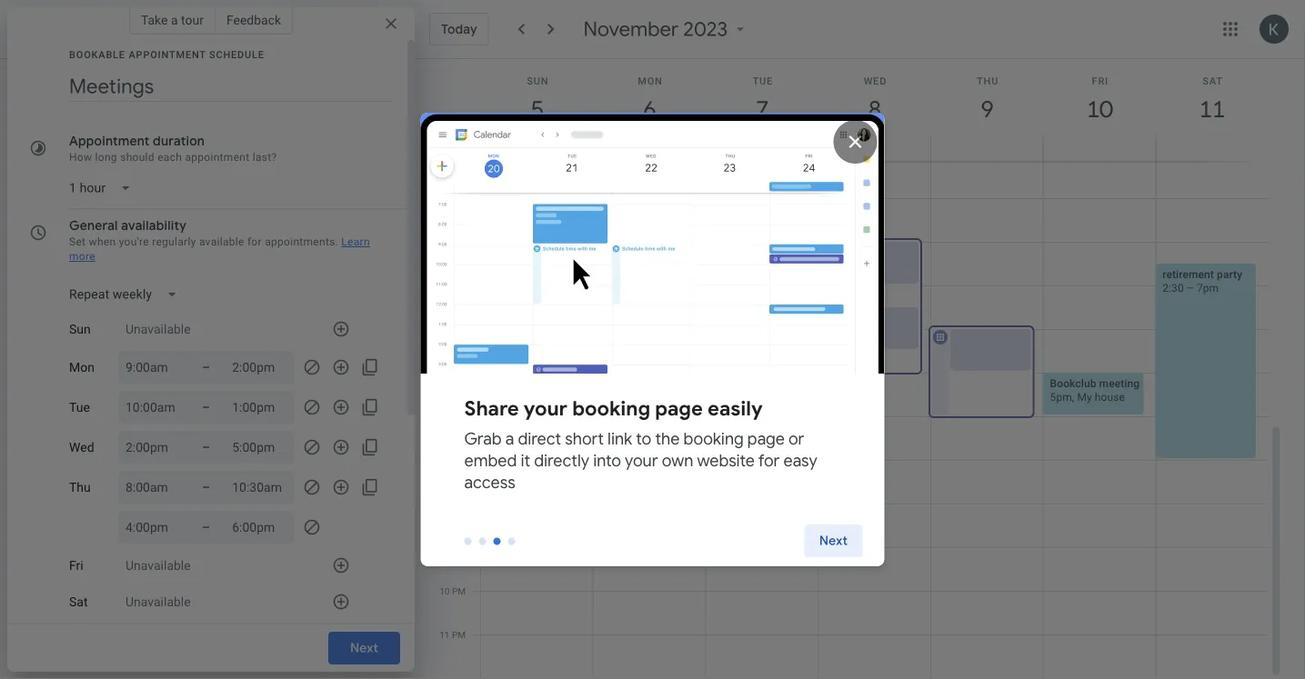 Task type: locate. For each thing, give the bounding box(es) containing it.
easy
[[784, 451, 818, 472]]

to
[[636, 429, 652, 450]]

website
[[697, 451, 755, 472]]

bookable
[[69, 49, 125, 60]]

11
[[440, 630, 450, 640]]

1 pm from the top
[[452, 193, 466, 204]]

3 pm from the top
[[452, 280, 466, 291]]

take
[[141, 12, 168, 27]]

5pm
[[1050, 391, 1072, 403]]

4
[[445, 324, 450, 335]]

appointment
[[69, 133, 150, 149]]

0 vertical spatial your
[[524, 396, 568, 421]]

direct
[[518, 429, 561, 450]]

page up the
[[655, 396, 703, 421]]

retirement party 2:30 – 7pm
[[1163, 268, 1243, 294]]

appointments.
[[265, 236, 338, 248]]

1 unavailable from the top
[[126, 322, 191, 337]]

pm right 1
[[452, 193, 466, 204]]

pm right 2
[[452, 237, 466, 247]]

page
[[655, 396, 703, 421], [748, 429, 785, 450]]

1 horizontal spatial a
[[506, 429, 514, 450]]

2 pm from the top
[[452, 237, 466, 247]]

7 pm from the top
[[452, 455, 466, 466]]

wed
[[69, 440, 94, 455]]

0 horizontal spatial booking
[[572, 396, 651, 421]]

my
[[1077, 391, 1092, 403]]

column header
[[480, 59, 594, 161], [593, 59, 706, 161], [705, 59, 819, 161], [818, 59, 931, 161], [930, 59, 1044, 161], [1043, 59, 1156, 161], [1156, 59, 1269, 161]]

10
[[440, 586, 450, 597]]

access
[[464, 473, 516, 494]]

page left or
[[748, 429, 785, 450]]

2 unavailable from the top
[[126, 558, 191, 573]]

share
[[464, 396, 519, 421]]

booking up website
[[684, 429, 744, 450]]

pm for 10 pm
[[452, 586, 466, 597]]

your up direct
[[524, 396, 568, 421]]

grid
[[422, 20, 1284, 680]]

retirement
[[1163, 268, 1214, 281]]

6
[[445, 411, 450, 422]]

unavailable for fri
[[126, 558, 191, 573]]

2 vertical spatial unavailable
[[126, 595, 191, 610]]

1 horizontal spatial next
[[820, 533, 848, 549]]

0 vertical spatial next button
[[805, 519, 863, 563]]

pm for 1 pm
[[452, 193, 466, 204]]

1 horizontal spatial next button
[[805, 519, 863, 563]]

bookclub meeting 5pm , my house
[[1050, 377, 1140, 403]]

a inside share your booking page easily grab a direct short link to the booking page or embed it directly into your own website for easy access
[[506, 429, 514, 450]]

10 pm from the top
[[452, 630, 466, 640]]

own
[[662, 451, 693, 472]]

1 vertical spatial for
[[758, 451, 780, 472]]

you're
[[119, 236, 149, 248]]

0 horizontal spatial for
[[247, 236, 262, 248]]

9 pm
[[445, 542, 466, 553]]

next
[[820, 533, 848, 549], [350, 640, 378, 657]]

pm right 7
[[452, 455, 466, 466]]

onboarding progress slider
[[464, 538, 472, 545], [479, 538, 486, 545], [494, 538, 501, 545], [508, 538, 515, 545]]

for
[[247, 236, 262, 248], [758, 451, 780, 472]]

0 vertical spatial unavailable
[[126, 322, 191, 337]]

0 horizontal spatial page
[[655, 396, 703, 421]]

next button down easy
[[805, 519, 863, 563]]

2:30
[[1163, 282, 1184, 294]]

1 vertical spatial page
[[748, 429, 785, 450]]

available
[[199, 236, 244, 248]]

0 vertical spatial a
[[171, 12, 178, 27]]

6 pm from the top
[[452, 411, 466, 422]]

7
[[445, 455, 450, 466]]

appointment duration how long should each appointment last?
[[69, 133, 277, 164]]

1 vertical spatial next
[[350, 640, 378, 657]]

–
[[1187, 282, 1194, 294], [202, 360, 210, 375], [202, 400, 210, 415], [202, 440, 210, 455], [202, 480, 210, 495], [202, 520, 210, 535]]

0 horizontal spatial next button
[[328, 632, 400, 665]]

bookable appointment schedule
[[69, 49, 265, 60]]

4 onboarding progress slider from the left
[[508, 538, 515, 545]]

for right available
[[247, 236, 262, 248]]

2
[[445, 237, 450, 247]]

fri
[[69, 558, 83, 573]]

5 pm from the top
[[452, 368, 466, 378]]

1 vertical spatial unavailable
[[126, 558, 191, 573]]

for left easy
[[758, 451, 780, 472]]

6 column header from the left
[[1043, 59, 1156, 161]]

pm right 3
[[452, 280, 466, 291]]

more
[[69, 250, 95, 263]]

embed
[[464, 451, 517, 472]]

0 vertical spatial next
[[820, 533, 848, 549]]

a
[[171, 12, 178, 27], [506, 429, 514, 450]]

sat
[[69, 595, 88, 610]]

each
[[158, 151, 182, 164]]

booking
[[572, 396, 651, 421], [684, 429, 744, 450]]

0 vertical spatial for
[[247, 236, 262, 248]]

3 unavailable from the top
[[126, 595, 191, 610]]

8 pm from the top
[[452, 542, 466, 553]]

pm right 9
[[452, 542, 466, 553]]

appointment
[[185, 151, 250, 164]]

1 horizontal spatial page
[[748, 429, 785, 450]]

pm right the 11 in the bottom left of the page
[[452, 630, 466, 640]]

pm right 10
[[452, 586, 466, 597]]

1 horizontal spatial for
[[758, 451, 780, 472]]

gmt-05
[[434, 121, 465, 132]]

4 column header from the left
[[818, 59, 931, 161]]

pm right 6
[[452, 411, 466, 422]]

05
[[455, 121, 465, 132]]

0 horizontal spatial your
[[524, 396, 568, 421]]

unavailable
[[126, 322, 191, 337], [126, 558, 191, 573], [126, 595, 191, 610]]

9 pm from the top
[[452, 586, 466, 597]]

– for wed
[[202, 440, 210, 455]]

unavailable right sat
[[126, 595, 191, 610]]

0 horizontal spatial a
[[171, 12, 178, 27]]

1 vertical spatial your
[[625, 451, 658, 472]]

duration
[[153, 133, 205, 149]]

your down to
[[625, 451, 658, 472]]

3 onboarding progress slider from the left
[[494, 538, 501, 545]]

pm right the 4
[[452, 324, 466, 335]]

1 vertical spatial booking
[[684, 429, 744, 450]]

pm for 4 pm
[[452, 324, 466, 335]]

unavailable right sun
[[126, 322, 191, 337]]

next button left the 11 in the bottom left of the page
[[328, 632, 400, 665]]

november 2023 button
[[576, 16, 757, 42]]

pm right '5'
[[452, 368, 466, 378]]

pm
[[452, 193, 466, 204], [452, 237, 466, 247], [452, 280, 466, 291], [452, 324, 466, 335], [452, 368, 466, 378], [452, 411, 466, 422], [452, 455, 466, 466], [452, 542, 466, 553], [452, 586, 466, 597], [452, 630, 466, 640]]

1 horizontal spatial your
[[625, 451, 658, 472]]

a right grab
[[506, 429, 514, 450]]

tour
[[181, 12, 204, 27]]

1 horizontal spatial booking
[[684, 429, 744, 450]]

4 pm from the top
[[452, 324, 466, 335]]

a left 'tour'
[[171, 12, 178, 27]]

availability
[[121, 217, 187, 234]]

gmt-
[[434, 121, 455, 132]]

6 pm
[[445, 411, 466, 422]]

booking up "link"
[[572, 396, 651, 421]]

should
[[120, 151, 155, 164]]

11 pm
[[440, 630, 466, 640]]

unavailable right fri
[[126, 558, 191, 573]]

your
[[524, 396, 568, 421], [625, 451, 658, 472]]

easily
[[708, 396, 763, 421]]

take a tour button
[[129, 5, 216, 35]]

pm for 6 pm
[[452, 411, 466, 422]]

grid containing retirement party
[[422, 20, 1284, 680]]

thu
[[69, 480, 91, 495]]

1 vertical spatial a
[[506, 429, 514, 450]]

0 horizontal spatial next
[[350, 640, 378, 657]]

7pm
[[1197, 282, 1219, 294]]

pm for 3 pm
[[452, 280, 466, 291]]

Add title text field
[[69, 73, 393, 100]]



Task type: describe. For each thing, give the bounding box(es) containing it.
pm for 11 pm
[[452, 630, 466, 640]]

pm for 9 pm
[[452, 542, 466, 553]]

general availability
[[69, 217, 187, 234]]

1 vertical spatial next button
[[328, 632, 400, 665]]

schedule
[[209, 49, 265, 60]]

2023
[[684, 16, 728, 42]]

4 pm
[[445, 324, 466, 335]]

1 column header from the left
[[480, 59, 594, 161]]

5 pm
[[445, 368, 466, 378]]

3
[[445, 280, 450, 291]]

learn
[[341, 236, 370, 248]]

long
[[95, 151, 117, 164]]

take a tour
[[141, 12, 204, 27]]

– inside retirement party 2:30 – 7pm
[[1187, 282, 1194, 294]]

house
[[1095, 391, 1125, 403]]

– for tue
[[202, 400, 210, 415]]

when
[[89, 236, 116, 248]]

it
[[521, 451, 530, 472]]

2 column header from the left
[[593, 59, 706, 161]]

feedback button
[[216, 5, 293, 35]]

7 column header from the left
[[1156, 59, 1269, 161]]

5 column header from the left
[[930, 59, 1044, 161]]

1
[[445, 193, 450, 204]]

pm for 2 pm
[[452, 237, 466, 247]]

party
[[1217, 268, 1243, 281]]

today
[[441, 21, 477, 37]]

1 pm
[[445, 193, 466, 204]]

7 pm
[[445, 455, 466, 466]]

bookclub
[[1050, 377, 1097, 390]]

for inside share your booking page easily grab a direct short link to the booking page or embed it directly into your own website for easy access
[[758, 451, 780, 472]]

general
[[69, 217, 118, 234]]

how
[[69, 151, 92, 164]]

0 vertical spatial booking
[[572, 396, 651, 421]]

set
[[69, 236, 86, 248]]

november 2023
[[584, 16, 728, 42]]

1 onboarding progress slider from the left
[[464, 538, 472, 545]]

appointment
[[129, 49, 206, 60]]

tue
[[69, 400, 90, 415]]

share your booking page easily grab a direct short link to the booking page or embed it directly into your own website for easy access
[[464, 396, 818, 494]]

sun
[[69, 322, 91, 337]]

today button
[[429, 13, 489, 45]]

– for mon
[[202, 360, 210, 375]]

into
[[593, 451, 621, 472]]

learn more link
[[69, 236, 370, 263]]

feedback
[[226, 12, 281, 27]]

meeting
[[1099, 377, 1140, 390]]

10 pm
[[440, 586, 466, 597]]

3 pm
[[445, 280, 466, 291]]

or
[[789, 429, 805, 450]]

mon
[[69, 360, 95, 375]]

learn more
[[69, 236, 370, 263]]

set when you're regularly available for appointments.
[[69, 236, 338, 248]]

short
[[565, 429, 604, 450]]

the
[[655, 429, 680, 450]]

unavailable for sun
[[126, 322, 191, 337]]

unavailable for sat
[[126, 595, 191, 610]]

3 column header from the left
[[705, 59, 819, 161]]

pm for 5 pm
[[452, 368, 466, 378]]

9
[[445, 542, 450, 553]]

grab
[[464, 429, 502, 450]]

,
[[1072, 391, 1075, 403]]

pm for 7 pm
[[452, 455, 466, 466]]

2 pm
[[445, 237, 466, 247]]

november
[[584, 16, 679, 42]]

a inside button
[[171, 12, 178, 27]]

5
[[445, 368, 450, 378]]

– for thu
[[202, 480, 210, 495]]

last?
[[253, 151, 277, 164]]

directly
[[534, 451, 590, 472]]

0 vertical spatial page
[[655, 396, 703, 421]]

2 onboarding progress slider from the left
[[479, 538, 486, 545]]

regularly
[[152, 236, 196, 248]]

link
[[608, 429, 632, 450]]



Task type: vqa. For each thing, say whether or not it's contained in the screenshot.
7 PM pm
yes



